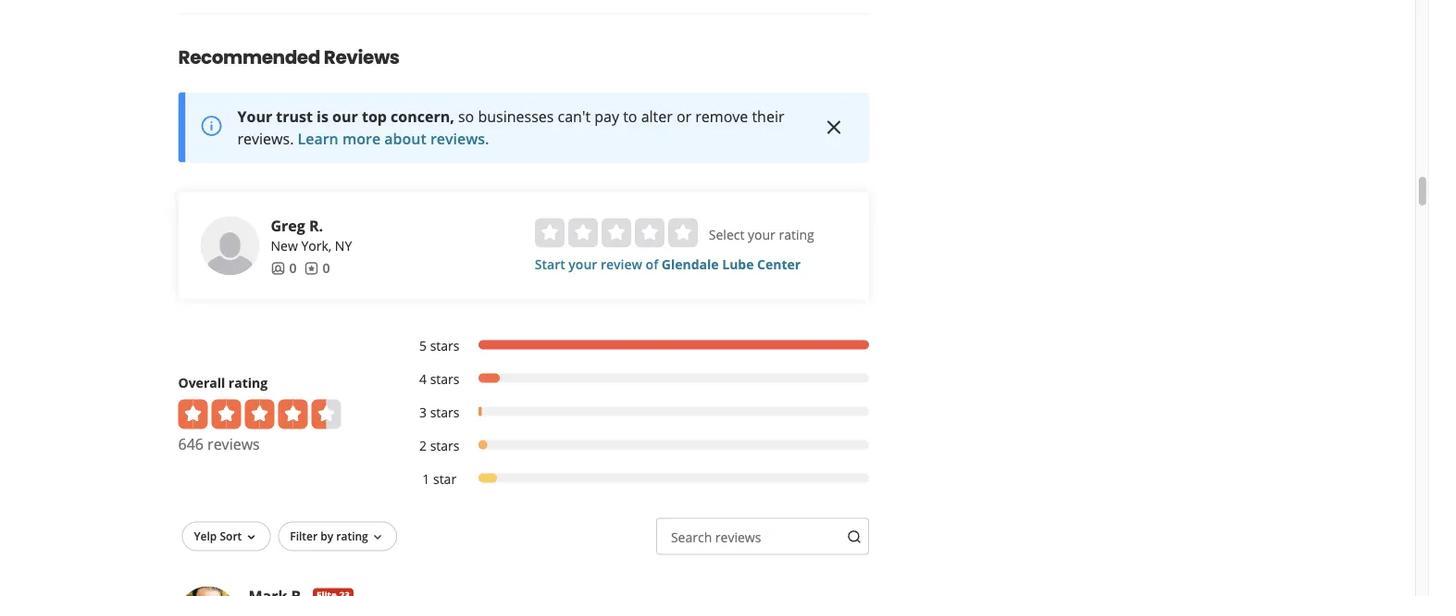 Task type: locate. For each thing, give the bounding box(es) containing it.
search image
[[847, 530, 862, 544]]

0 right 16 review v2 icon
[[323, 259, 330, 277]]

stars right 3
[[430, 404, 460, 422]]

16 review v2 image
[[304, 261, 319, 276]]

16 chevron down v2 image
[[244, 530, 259, 545], [370, 530, 385, 545]]

remove
[[696, 106, 748, 126]]

sort
[[220, 528, 242, 544]]

businesses
[[478, 106, 554, 126]]

your for start
[[569, 256, 598, 273]]

your for select
[[748, 226, 776, 244]]

16 chevron down v2 image right sort
[[244, 530, 259, 545]]

overall rating
[[178, 374, 268, 392]]

so businesses can't pay to alter or remove their reviews.
[[238, 106, 785, 148]]

friends element
[[271, 259, 297, 278]]

filter reviews by 4 stars rating element
[[400, 370, 870, 389]]

rating up the 4.5 star rating 'image'
[[229, 374, 268, 392]]

2 16 chevron down v2 image from the left
[[370, 530, 385, 545]]

rating up center
[[779, 226, 815, 244]]

16 chevron down v2 image inside yelp sort popup button
[[244, 530, 259, 545]]

1 0 from the left
[[289, 259, 297, 277]]

stars right 2
[[430, 437, 460, 455]]

our
[[333, 106, 358, 126]]

3 stars from the top
[[430, 404, 460, 422]]

recommended reviews element
[[119, 14, 929, 596]]

rating inside popup button
[[336, 528, 368, 544]]

1 horizontal spatial rating
[[336, 528, 368, 544]]

2
[[419, 437, 427, 455]]

None radio
[[535, 218, 565, 248], [635, 218, 665, 248], [535, 218, 565, 248], [635, 218, 665, 248]]

5
[[419, 337, 427, 355]]

1 horizontal spatial reviews.
[[430, 128, 489, 148]]

stars right 5 at the left
[[430, 337, 460, 355]]

4 stars from the top
[[430, 437, 460, 455]]

0 for friends element
[[289, 259, 297, 277]]

reviews for search reviews
[[716, 529, 762, 547]]

filter reviews by 2 stars rating element
[[400, 437, 870, 455]]

1 vertical spatial your
[[569, 256, 598, 273]]

filter
[[290, 528, 318, 544]]

2 horizontal spatial rating
[[779, 226, 815, 244]]

None radio
[[568, 218, 598, 248], [602, 218, 631, 248], [668, 218, 698, 248], [568, 218, 598, 248], [602, 218, 631, 248], [668, 218, 698, 248]]

glendale
[[662, 256, 719, 273]]

your
[[238, 106, 272, 126]]

yelp sort button
[[182, 522, 271, 552]]

1 reviews. from the left
[[238, 128, 294, 148]]

4
[[419, 371, 427, 388]]

0 inside friends element
[[289, 259, 297, 277]]

2 stars
[[419, 437, 460, 455]]

reviews. down so
[[430, 128, 489, 148]]

1 vertical spatial reviews
[[716, 529, 762, 547]]

16 chevron down v2 image inside filter by rating popup button
[[370, 530, 385, 545]]

646
[[178, 434, 204, 454]]

0
[[289, 259, 297, 277], [323, 259, 330, 277]]

1 horizontal spatial reviews
[[716, 529, 762, 547]]

learn
[[298, 128, 339, 148]]

16 chevron down v2 image right "filter by rating"
[[370, 530, 385, 545]]

2 0 from the left
[[323, 259, 330, 277]]

0 vertical spatial rating
[[779, 226, 815, 244]]

photo of greg r. image
[[200, 216, 260, 276]]

search reviews
[[671, 529, 762, 547]]

alter
[[641, 106, 673, 126]]

stars right 4
[[430, 371, 460, 388]]

start your review of glendale lube center
[[535, 256, 801, 273]]

more
[[343, 128, 381, 148]]

1 16 chevron down v2 image from the left
[[244, 530, 259, 545]]

reviews
[[324, 44, 400, 70]]

rating
[[779, 226, 815, 244], [229, 374, 268, 392], [336, 528, 368, 544]]

reviews
[[208, 434, 260, 454], [716, 529, 762, 547]]

0 horizontal spatial 0
[[289, 259, 297, 277]]

  text field
[[656, 518, 870, 555]]

select your rating
[[709, 226, 815, 244]]

(no rating) image
[[535, 218, 698, 248]]

rating for select your rating
[[779, 226, 815, 244]]

rating right by
[[336, 528, 368, 544]]

greg r. new york, ny
[[271, 215, 352, 255]]

start
[[535, 256, 565, 273]]

your
[[748, 226, 776, 244], [569, 256, 598, 273]]

1 stars from the top
[[430, 337, 460, 355]]

reviews.
[[238, 128, 294, 148], [430, 128, 489, 148]]

0 horizontal spatial reviews.
[[238, 128, 294, 148]]

0 inside the "reviews" element
[[323, 259, 330, 277]]

stars for 5 stars
[[430, 337, 460, 355]]

2 vertical spatial rating
[[336, 528, 368, 544]]

reviews right search
[[716, 529, 762, 547]]

r.
[[309, 215, 323, 235]]

0 vertical spatial reviews
[[208, 434, 260, 454]]

rating for filter by rating
[[336, 528, 368, 544]]

yelp
[[194, 528, 217, 544]]

0 horizontal spatial your
[[569, 256, 598, 273]]

greg
[[271, 215, 305, 235]]

reviews. down your
[[238, 128, 294, 148]]

close image
[[823, 116, 846, 138]]

stars for 2 stars
[[430, 437, 460, 455]]

1 horizontal spatial 0
[[323, 259, 330, 277]]

1 horizontal spatial 16 chevron down v2 image
[[370, 530, 385, 545]]

your up center
[[748, 226, 776, 244]]

lube
[[722, 256, 754, 273]]

overall
[[178, 374, 225, 392]]

  text field inside recommended reviews element
[[656, 518, 870, 555]]

0 horizontal spatial 16 chevron down v2 image
[[244, 530, 259, 545]]

of
[[646, 256, 659, 273]]

1 horizontal spatial your
[[748, 226, 776, 244]]

stars
[[430, 337, 460, 355], [430, 371, 460, 388], [430, 404, 460, 422], [430, 437, 460, 455]]

filter reviews by 5 stars rating element
[[400, 337, 870, 355]]

0 horizontal spatial reviews
[[208, 434, 260, 454]]

5 stars
[[419, 337, 460, 355]]

is
[[317, 106, 329, 126]]

0 right 16 friends v2 image
[[289, 259, 297, 277]]

yelp sort
[[194, 528, 242, 544]]

16 chevron down v2 image for filter by rating
[[370, 530, 385, 545]]

trust
[[276, 106, 313, 126]]

review
[[601, 256, 643, 273]]

recommended
[[178, 44, 320, 70]]

your right start
[[569, 256, 598, 273]]

search
[[671, 529, 712, 547]]

reviews down the 4.5 star rating 'image'
[[208, 434, 260, 454]]

about
[[385, 128, 427, 148]]

1 vertical spatial rating
[[229, 374, 268, 392]]

0 vertical spatial your
[[748, 226, 776, 244]]

2 stars from the top
[[430, 371, 460, 388]]



Task type: describe. For each thing, give the bounding box(es) containing it.
3 stars
[[419, 404, 460, 422]]

concern,
[[391, 106, 454, 126]]

filter reviews by 3 stars rating element
[[400, 403, 870, 422]]

16 chevron down v2 image for yelp sort
[[244, 530, 259, 545]]

3
[[419, 404, 427, 422]]

their
[[752, 106, 785, 126]]

1
[[423, 471, 430, 488]]

greg r. link
[[271, 215, 323, 235]]

learn more about reviews. link
[[298, 128, 489, 148]]

reviews for 646 reviews
[[208, 434, 260, 454]]

ny
[[335, 237, 352, 255]]

select
[[709, 226, 745, 244]]

learn more about reviews.
[[298, 128, 489, 148]]

stars for 3 stars
[[430, 404, 460, 422]]

recommended reviews
[[178, 44, 400, 70]]

2 reviews. from the left
[[430, 128, 489, 148]]

filter by rating
[[290, 528, 368, 544]]

0 for the "reviews" element
[[323, 259, 330, 277]]

0 horizontal spatial rating
[[229, 374, 268, 392]]

16 friends v2 image
[[271, 261, 286, 276]]

to
[[623, 106, 638, 126]]

center
[[758, 256, 801, 273]]

your trust is our top concern,
[[238, 106, 454, 126]]

top
[[362, 106, 387, 126]]

new
[[271, 237, 298, 255]]

by
[[321, 528, 334, 544]]

so
[[458, 106, 474, 126]]

info alert
[[178, 92, 870, 163]]

can't
[[558, 106, 591, 126]]

24 info v2 image
[[200, 115, 223, 137]]

star
[[433, 471, 457, 488]]

york,
[[301, 237, 332, 255]]

filter by rating button
[[278, 522, 397, 552]]

4 stars
[[419, 371, 460, 388]]

4.5 star rating image
[[178, 400, 341, 429]]

stars for 4 stars
[[430, 371, 460, 388]]

reviews. inside so businesses can't pay to alter or remove their reviews.
[[238, 128, 294, 148]]

filter reviews by 1 star rating element
[[400, 470, 870, 489]]

reviews element
[[304, 259, 330, 278]]

pay
[[595, 106, 619, 126]]

646 reviews
[[178, 434, 260, 454]]

rating element
[[535, 218, 698, 248]]

or
[[677, 106, 692, 126]]

1 star
[[423, 471, 457, 488]]



Task type: vqa. For each thing, say whether or not it's contained in the screenshot.
bottom "reviews"
yes



